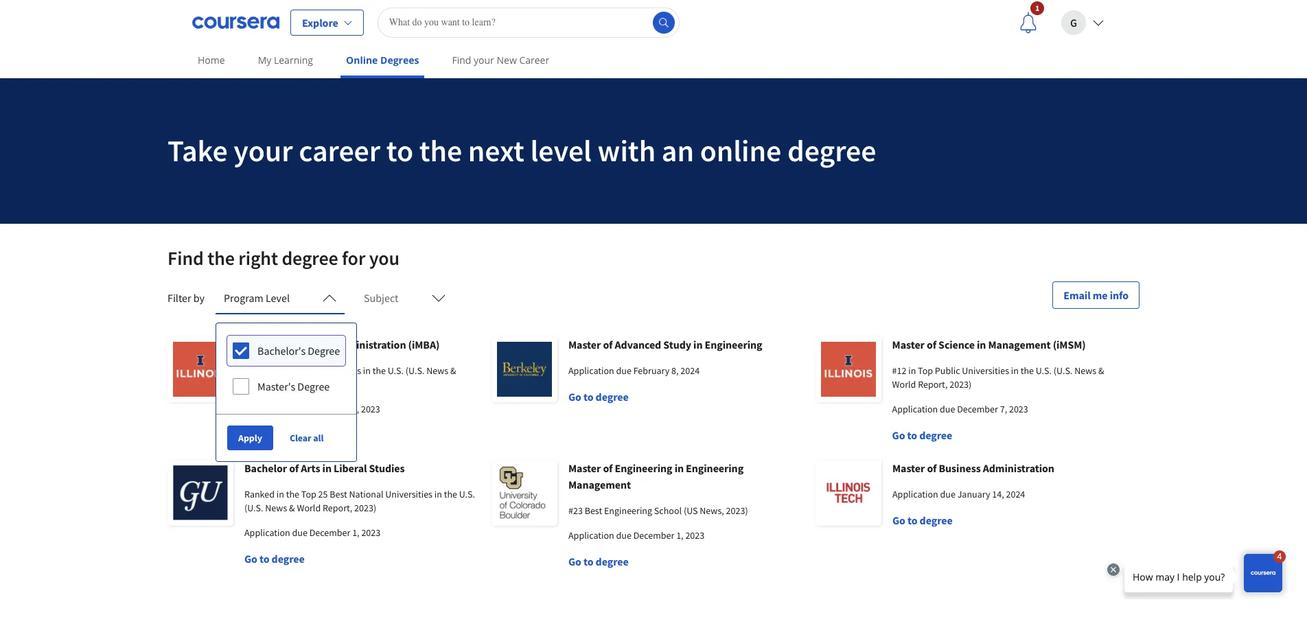 Task type: describe. For each thing, give the bounding box(es) containing it.
master for master of business administration (imba)
[[244, 338, 277, 352]]

(imsm)
[[1053, 338, 1087, 352]]

engineering left school
[[604, 505, 653, 517]]

due for bachelor of arts in liberal studies
[[292, 527, 308, 539]]

report, for business
[[270, 378, 300, 391]]

go to degree for master of engineering in engineering management
[[569, 555, 629, 569]]

december for arts
[[310, 527, 351, 539]]

go for master of science in management (imsm)
[[893, 429, 906, 442]]

bachelor
[[245, 462, 287, 475]]

go to degree for master of business administration (imba)
[[244, 429, 304, 442]]

university of california, berkeley image
[[492, 337, 558, 403]]

master of science in management (imsm)
[[893, 338, 1087, 352]]

2024 for study
[[681, 365, 700, 377]]

universities for administration
[[314, 365, 361, 377]]

degree for master's degree
[[298, 380, 330, 394]]

due for master of business administration (imba)
[[292, 403, 307, 416]]

my
[[258, 54, 272, 67]]

arts
[[301, 462, 320, 475]]

(imba)
[[408, 338, 440, 352]]

#12 in top public universities in the u.s. (u.s. news & world report, 2023) for administration
[[244, 365, 456, 391]]

find for find your new career
[[452, 54, 471, 67]]

february
[[634, 365, 670, 377]]

learning
[[274, 54, 313, 67]]

home link
[[192, 45, 231, 76]]

2023) right the master's at the left bottom of the page
[[302, 378, 324, 391]]

go for master of engineering in engineering management
[[569, 555, 582, 569]]

1, for engineering
[[677, 530, 684, 542]]

december for engineering
[[634, 530, 675, 542]]

news for master of science in management (imsm)
[[1075, 365, 1097, 377]]

science
[[939, 338, 975, 352]]

top for business
[[270, 365, 285, 377]]

2023 for liberal
[[362, 527, 381, 539]]

coursera image
[[192, 11, 280, 33]]

1 button
[[1007, 0, 1051, 44]]

2024 for administration
[[1007, 488, 1026, 501]]

0 vertical spatial management
[[989, 338, 1051, 352]]

bachelor of arts in liberal studies
[[245, 462, 405, 475]]

world inside ranked in the top 25 best national universities in the u.s. (u.s. news & world report, 2023)
[[297, 502, 321, 514]]

career
[[520, 54, 550, 67]]

25
[[318, 488, 328, 501]]

bachelor's
[[258, 344, 306, 358]]

by
[[194, 291, 205, 305]]

go for master of business administration (imba)
[[244, 429, 257, 442]]

right
[[239, 246, 278, 271]]

application for master of engineering in engineering management
[[569, 530, 615, 542]]

liberal
[[334, 462, 367, 475]]

#12 for master of business administration (imba)
[[244, 365, 259, 377]]

#23 best engineering school (us news, 2023)
[[569, 505, 749, 517]]

for
[[342, 246, 366, 271]]

2023) inside ranked in the top 25 best national universities in the u.s. (u.s. news & world report, 2023)
[[355, 502, 377, 514]]

clear all
[[290, 432, 324, 444]]

go to degree for bachelor of arts in liberal studies
[[245, 552, 305, 566]]

go to degree for master of science in management (imsm)
[[893, 429, 953, 442]]

top inside ranked in the top 25 best national universities in the u.s. (u.s. news & world report, 2023)
[[301, 488, 316, 501]]

actions toolbar
[[216, 414, 357, 462]]

my learning
[[258, 54, 313, 67]]

application due december 1, 2023 for engineering
[[569, 530, 705, 542]]

georgetown university image
[[168, 460, 234, 526]]

due for master of engineering in engineering management
[[616, 530, 632, 542]]

news,
[[700, 505, 725, 517]]

master of engineering in engineering management
[[569, 462, 744, 492]]

clear all button
[[284, 426, 329, 451]]

news for master of business administration (imba)
[[427, 365, 449, 377]]

application due december 7, 2023 for science
[[893, 403, 1029, 416]]

application for master of business administration (imba)
[[244, 403, 290, 416]]

of for bachelor of arts in liberal studies
[[289, 462, 299, 475]]

8,
[[672, 365, 679, 377]]

find for find the right degree for you
[[168, 246, 204, 271]]

online
[[346, 54, 378, 67]]

your for take
[[234, 132, 293, 170]]

bachelor's degree
[[258, 344, 340, 358]]

application due february 8, 2024
[[569, 365, 700, 377]]

program level
[[224, 291, 290, 305]]

news inside ranked in the top 25 best national universities in the u.s. (u.s. news & world report, 2023)
[[265, 502, 287, 514]]

study
[[664, 338, 692, 352]]

email me info
[[1064, 289, 1129, 302]]

online
[[700, 132, 782, 170]]

my learning link
[[253, 45, 319, 76]]

email
[[1064, 289, 1091, 302]]

ranked in the top 25 best national universities in the u.s. (u.s. news & world report, 2023)
[[245, 488, 475, 514]]

(u.s. for management
[[1054, 365, 1073, 377]]

master for master of business administration
[[893, 462, 925, 475]]

degree for bachelor's degree
[[308, 344, 340, 358]]

in inside master of engineering in engineering management
[[675, 462, 684, 475]]

due left january
[[941, 488, 956, 501]]

top for science
[[918, 365, 934, 377]]

#12 in top public universities in the u.s. (u.s. news & world report, 2023) for in
[[893, 365, 1105, 391]]

due for master of science in management (imsm)
[[940, 403, 956, 416]]

of for master of business administration (imba)
[[279, 338, 289, 352]]

2023) down science
[[950, 378, 972, 391]]

online degrees
[[346, 54, 419, 67]]

u.s. for (imba)
[[388, 365, 404, 377]]

application for bachelor of arts in liberal studies
[[245, 527, 290, 539]]

business for degree
[[939, 462, 981, 475]]

program
[[224, 291, 264, 305]]

your for find
[[474, 54, 494, 67]]

7, for in
[[1001, 403, 1008, 416]]

career
[[299, 132, 381, 170]]

#12 for master of science in management (imsm)
[[893, 365, 907, 377]]

illinois tech image
[[816, 460, 882, 526]]

engineering up news,
[[686, 462, 744, 475]]

university of illinois at urbana-champaign image for master of business administration (imba)
[[168, 337, 233, 403]]

filter
[[168, 291, 191, 305]]

& for master of science in management (imsm)
[[1099, 365, 1105, 377]]

due left february
[[616, 365, 632, 377]]

program level button
[[216, 282, 345, 315]]

(u.s. inside ranked in the top 25 best national universities in the u.s. (u.s. news & world report, 2023)
[[245, 502, 263, 514]]

u.s. for management
[[1036, 365, 1052, 377]]

info
[[1110, 289, 1129, 302]]

universities for in
[[963, 365, 1010, 377]]

national
[[349, 488, 384, 501]]

apply button
[[227, 426, 273, 451]]

14,
[[993, 488, 1005, 501]]



Task type: locate. For each thing, give the bounding box(es) containing it.
0 horizontal spatial #12 in top public universities in the u.s. (u.s. news & world report, 2023)
[[244, 365, 456, 391]]

1, down ranked in the top 25 best national universities in the u.s. (u.s. news & world report, 2023)
[[352, 527, 360, 539]]

1 vertical spatial find
[[168, 246, 204, 271]]

2023 for management
[[1010, 403, 1029, 416]]

1 horizontal spatial (u.s.
[[406, 365, 425, 377]]

2 horizontal spatial &
[[1099, 365, 1105, 377]]

management
[[989, 338, 1051, 352], [569, 478, 631, 492]]

0 horizontal spatial best
[[330, 488, 347, 501]]

(u.s. down (imsm)
[[1054, 365, 1073, 377]]

2 horizontal spatial u.s.
[[1036, 365, 1052, 377]]

1 horizontal spatial 2024
[[1007, 488, 1026, 501]]

1 application due december 7, 2023 from the left
[[244, 403, 380, 416]]

2023
[[361, 403, 380, 416], [1010, 403, 1029, 416], [362, 527, 381, 539], [686, 530, 705, 542]]

(u.s. down "(imba)"
[[406, 365, 425, 377]]

your left new
[[474, 54, 494, 67]]

december up master of business administration
[[958, 403, 999, 416]]

#12 in top public universities in the u.s. (u.s. news & world report, 2023)
[[244, 365, 456, 391], [893, 365, 1105, 391]]

0 horizontal spatial (u.s.
[[245, 502, 263, 514]]

best right #23
[[585, 505, 603, 517]]

of up application due january 14, 2024
[[928, 462, 937, 475]]

school
[[655, 505, 682, 517]]

0 horizontal spatial world
[[244, 378, 268, 391]]

due down "#23 best engineering school (us news, 2023)"
[[616, 530, 632, 542]]

0 horizontal spatial application due december 7, 2023
[[244, 403, 380, 416]]

administration left "(imba)"
[[335, 338, 406, 352]]

(u.s. down ranked
[[245, 502, 263, 514]]

1 #12 in top public universities in the u.s. (u.s. news & world report, 2023) from the left
[[244, 365, 456, 391]]

&
[[451, 365, 456, 377], [1099, 365, 1105, 377], [289, 502, 295, 514]]

public for science
[[935, 365, 961, 377]]

0 horizontal spatial u.s.
[[388, 365, 404, 377]]

news down (imsm)
[[1075, 365, 1097, 377]]

your right take
[[234, 132, 293, 170]]

business up master's degree
[[291, 338, 333, 352]]

0 horizontal spatial universities
[[314, 365, 361, 377]]

0 horizontal spatial 2024
[[681, 365, 700, 377]]

application for master of science in management (imsm)
[[893, 403, 938, 416]]

december for business
[[309, 403, 350, 416]]

0 horizontal spatial #12
[[244, 365, 259, 377]]

january
[[958, 488, 991, 501]]

public for business
[[287, 365, 312, 377]]

universities down master of science in management (imsm)
[[963, 365, 1010, 377]]

report, down bachelor's
[[270, 378, 300, 391]]

1 vertical spatial administration
[[983, 462, 1055, 475]]

1 vertical spatial business
[[939, 462, 981, 475]]

me
[[1093, 289, 1108, 302]]

master of advanced study in engineering
[[569, 338, 763, 352]]

of inside master of engineering in engineering management
[[603, 462, 613, 475]]

management up #23
[[569, 478, 631, 492]]

u.s. inside ranked in the top 25 best national universities in the u.s. (u.s. news & world report, 2023)
[[459, 488, 475, 501]]

0 horizontal spatial top
[[270, 365, 285, 377]]

0 horizontal spatial your
[[234, 132, 293, 170]]

master for master of engineering in engineering management
[[569, 462, 601, 475]]

universities down studies
[[386, 488, 433, 501]]

report,
[[270, 378, 300, 391], [918, 378, 948, 391], [323, 502, 353, 514]]

go to degree
[[569, 390, 629, 404], [244, 429, 304, 442], [893, 429, 953, 442], [893, 514, 953, 528], [245, 552, 305, 566], [569, 555, 629, 569]]

master for master of science in management (imsm)
[[893, 338, 925, 352]]

degree
[[308, 344, 340, 358], [298, 380, 330, 394]]

1 horizontal spatial report,
[[323, 502, 353, 514]]

0 horizontal spatial 7,
[[352, 403, 359, 416]]

find left new
[[452, 54, 471, 67]]

master up #23
[[569, 462, 601, 475]]

1 university of illinois at urbana-champaign image from the left
[[168, 337, 233, 403]]

2024 right 14,
[[1007, 488, 1026, 501]]

of for master of advanced study in engineering
[[603, 338, 613, 352]]

application due december 7, 2023 down master's degree
[[244, 403, 380, 416]]

master left science
[[893, 338, 925, 352]]

world for master of science in management (imsm)
[[893, 378, 917, 391]]

due
[[616, 365, 632, 377], [292, 403, 307, 416], [940, 403, 956, 416], [941, 488, 956, 501], [292, 527, 308, 539], [616, 530, 632, 542]]

master
[[244, 338, 277, 352], [569, 338, 601, 352], [893, 338, 925, 352], [569, 462, 601, 475], [893, 462, 925, 475]]

due down arts
[[292, 527, 308, 539]]

2 university of illinois at urbana-champaign image from the left
[[816, 337, 882, 403]]

1 horizontal spatial application due december 7, 2023
[[893, 403, 1029, 416]]

2 application due december 7, 2023 from the left
[[893, 403, 1029, 416]]

find your new career
[[452, 54, 550, 67]]

master inside master of engineering in engineering management
[[569, 462, 601, 475]]

1 horizontal spatial application due december 1, 2023
[[569, 530, 705, 542]]

business
[[291, 338, 333, 352], [939, 462, 981, 475]]

studies
[[369, 462, 405, 475]]

home
[[198, 54, 225, 67]]

master's degree
[[258, 380, 330, 394]]

0 horizontal spatial application due december 1, 2023
[[245, 527, 381, 539]]

1 vertical spatial management
[[569, 478, 631, 492]]

application due december 1, 2023 down the 25
[[245, 527, 381, 539]]

2023) down national
[[355, 502, 377, 514]]

management inside master of engineering in engineering management
[[569, 478, 631, 492]]

1 public from the left
[[287, 365, 312, 377]]

2 public from the left
[[935, 365, 961, 377]]

news
[[427, 365, 449, 377], [1075, 365, 1097, 377], [265, 502, 287, 514]]

1, down school
[[677, 530, 684, 542]]

application due december 7, 2023
[[244, 403, 380, 416], [893, 403, 1029, 416]]

2024
[[681, 365, 700, 377], [1007, 488, 1026, 501]]

7, down master of science in management (imsm)
[[1001, 403, 1008, 416]]

2023)
[[302, 378, 324, 391], [950, 378, 972, 391], [355, 502, 377, 514], [726, 505, 749, 517]]

2 horizontal spatial universities
[[963, 365, 1010, 377]]

1 horizontal spatial #12
[[893, 365, 907, 377]]

take
[[168, 132, 228, 170]]

1 #12 from the left
[[244, 365, 259, 377]]

engineering up "#23 best engineering school (us news, 2023)"
[[615, 462, 673, 475]]

0 vertical spatial your
[[474, 54, 494, 67]]

1 horizontal spatial u.s.
[[459, 488, 475, 501]]

ranked
[[245, 488, 275, 501]]

world
[[244, 378, 268, 391], [893, 378, 917, 391], [297, 502, 321, 514]]

application due december 1, 2023
[[245, 527, 381, 539], [569, 530, 705, 542]]

0 horizontal spatial &
[[289, 502, 295, 514]]

1 horizontal spatial administration
[[983, 462, 1055, 475]]

2023 for (imba)
[[361, 403, 380, 416]]

of up "#23 best engineering school (us news, 2023)"
[[603, 462, 613, 475]]

find the right degree for you
[[168, 246, 400, 271]]

december
[[309, 403, 350, 416], [958, 403, 999, 416], [310, 527, 351, 539], [634, 530, 675, 542]]

0 horizontal spatial report,
[[270, 378, 300, 391]]

management left (imsm)
[[989, 338, 1051, 352]]

(u.s.
[[406, 365, 425, 377], [1054, 365, 1073, 377], [245, 502, 263, 514]]

master for master of advanced study in engineering
[[569, 338, 601, 352]]

world for master of business administration (imba)
[[244, 378, 268, 391]]

public
[[287, 365, 312, 377], [935, 365, 961, 377]]

1 horizontal spatial university of illinois at urbana-champaign image
[[816, 337, 882, 403]]

application due december 7, 2023 for business
[[244, 403, 380, 416]]

1 horizontal spatial universities
[[386, 488, 433, 501]]

application due january 14, 2024
[[893, 488, 1026, 501]]

2 #12 from the left
[[893, 365, 907, 377]]

administration
[[335, 338, 406, 352], [983, 462, 1055, 475]]

#23
[[569, 505, 583, 517]]

1 horizontal spatial 1,
[[677, 530, 684, 542]]

0 vertical spatial 2024
[[681, 365, 700, 377]]

email me info button
[[1053, 282, 1140, 309]]

degree right the master's at the left bottom of the page
[[298, 380, 330, 394]]

application due december 1, 2023 for arts
[[245, 527, 381, 539]]

7, up liberal
[[352, 403, 359, 416]]

1, for liberal
[[352, 527, 360, 539]]

application due december 7, 2023 up master of business administration
[[893, 403, 1029, 416]]

0 vertical spatial find
[[452, 54, 471, 67]]

1 horizontal spatial best
[[585, 505, 603, 517]]

of up the master's at the left bottom of the page
[[279, 338, 289, 352]]

you
[[369, 246, 400, 271]]

1 horizontal spatial management
[[989, 338, 1051, 352]]

business for december
[[291, 338, 333, 352]]

administration for master of business administration (imba)
[[335, 338, 406, 352]]

application due december 1, 2023 down "#23 best engineering school (us news, 2023)"
[[569, 530, 705, 542]]

7, for administration
[[352, 403, 359, 416]]

2 horizontal spatial world
[[893, 378, 917, 391]]

your
[[474, 54, 494, 67], [234, 132, 293, 170]]

0 horizontal spatial university of illinois at urbana-champaign image
[[168, 337, 233, 403]]

1 horizontal spatial world
[[297, 502, 321, 514]]

universities
[[314, 365, 361, 377], [963, 365, 1010, 377], [386, 488, 433, 501]]

public down science
[[935, 365, 961, 377]]

with
[[598, 132, 656, 170]]

find your new career link
[[447, 45, 555, 76]]

degrees
[[381, 54, 419, 67]]

report, down science
[[918, 378, 948, 391]]

0 horizontal spatial administration
[[335, 338, 406, 352]]

online degrees link
[[341, 45, 425, 78]]

& inside ranked in the top 25 best national universities in the u.s. (u.s. news & world report, 2023)
[[289, 502, 295, 514]]

administration for master of business administration
[[983, 462, 1055, 475]]

find
[[452, 54, 471, 67], [168, 246, 204, 271]]

december for science
[[958, 403, 999, 416]]

2023 for engineering
[[686, 530, 705, 542]]

degree right bachelor's
[[308, 344, 340, 358]]

1 horizontal spatial 7,
[[1001, 403, 1008, 416]]

0 horizontal spatial management
[[569, 478, 631, 492]]

(us
[[684, 505, 698, 517]]

of left science
[[927, 338, 937, 352]]

universities inside ranked in the top 25 best national universities in the u.s. (u.s. news & world report, 2023)
[[386, 488, 433, 501]]

best
[[330, 488, 347, 501], [585, 505, 603, 517]]

0 horizontal spatial find
[[168, 246, 204, 271]]

1 horizontal spatial find
[[452, 54, 471, 67]]

of for master of business administration
[[928, 462, 937, 475]]

u.s. left university of colorado boulder image on the bottom left
[[459, 488, 475, 501]]

1 horizontal spatial top
[[301, 488, 316, 501]]

new
[[497, 54, 517, 67]]

1 vertical spatial 2024
[[1007, 488, 1026, 501]]

u.s. down master of science in management (imsm)
[[1036, 365, 1052, 377]]

degree
[[788, 132, 877, 170], [282, 246, 338, 271], [596, 390, 629, 404], [271, 429, 304, 442], [920, 429, 953, 442], [920, 514, 953, 528], [272, 552, 305, 566], [596, 555, 629, 569]]

master up the master's at the left bottom of the page
[[244, 338, 277, 352]]

None search field
[[378, 7, 680, 37]]

all
[[313, 432, 324, 444]]

master left advanced
[[569, 338, 601, 352]]

u.s.
[[388, 365, 404, 377], [1036, 365, 1052, 377], [459, 488, 475, 501]]

2 horizontal spatial top
[[918, 365, 934, 377]]

1 horizontal spatial your
[[474, 54, 494, 67]]

master's
[[258, 380, 295, 394]]

december down the 25
[[310, 527, 351, 539]]

master of business administration (imba)
[[244, 338, 440, 352]]

advanced
[[615, 338, 662, 352]]

1 horizontal spatial #12 in top public universities in the u.s. (u.s. news & world report, 2023)
[[893, 365, 1105, 391]]

& for master of business administration (imba)
[[451, 365, 456, 377]]

0 vertical spatial business
[[291, 338, 333, 352]]

go for bachelor of arts in liberal studies
[[245, 552, 258, 566]]

1 7, from the left
[[352, 403, 359, 416]]

1
[[1036, 2, 1040, 13]]

filter by
[[168, 291, 205, 305]]

next
[[468, 132, 525, 170]]

report, for science
[[918, 378, 948, 391]]

master up application due january 14, 2024
[[893, 462, 925, 475]]

1 vertical spatial your
[[234, 132, 293, 170]]

0 horizontal spatial business
[[291, 338, 333, 352]]

public up master's degree
[[287, 365, 312, 377]]

application
[[569, 365, 615, 377], [244, 403, 290, 416], [893, 403, 938, 416], [893, 488, 939, 501], [245, 527, 290, 539], [569, 530, 615, 542]]

1 vertical spatial degree
[[298, 380, 330, 394]]

an
[[662, 132, 694, 170]]

december down "#23 best engineering school (us news, 2023)"
[[634, 530, 675, 542]]

report, inside ranked in the top 25 best national universities in the u.s. (u.s. news & world report, 2023)
[[323, 502, 353, 514]]

due down master's degree
[[292, 403, 307, 416]]

1 horizontal spatial news
[[427, 365, 449, 377]]

#12 in top public universities in the u.s. (u.s. news & world report, 2023) down master of science in management (imsm)
[[893, 365, 1105, 391]]

2 #12 in top public universities in the u.s. (u.s. news & world report, 2023) from the left
[[893, 365, 1105, 391]]

of
[[279, 338, 289, 352], [603, 338, 613, 352], [927, 338, 937, 352], [289, 462, 299, 475], [603, 462, 613, 475], [928, 462, 937, 475]]

0 vertical spatial administration
[[335, 338, 406, 352]]

2023) right news,
[[726, 505, 749, 517]]

0 vertical spatial degree
[[308, 344, 340, 358]]

0 horizontal spatial public
[[287, 365, 312, 377]]

go
[[569, 390, 582, 404], [244, 429, 257, 442], [893, 429, 906, 442], [893, 514, 906, 528], [245, 552, 258, 566], [569, 555, 582, 569]]

universities down master of business administration (imba)
[[314, 365, 361, 377]]

in
[[694, 338, 703, 352], [977, 338, 987, 352], [260, 365, 268, 377], [363, 365, 371, 377], [909, 365, 917, 377], [1012, 365, 1019, 377], [323, 462, 332, 475], [675, 462, 684, 475], [277, 488, 284, 501], [435, 488, 442, 501]]

options list list box
[[216, 324, 357, 414]]

clear
[[290, 432, 312, 444]]

u.s. down master of business administration (imba)
[[388, 365, 404, 377]]

the
[[419, 132, 462, 170], [208, 246, 235, 271], [373, 365, 386, 377], [1021, 365, 1034, 377], [286, 488, 300, 501], [444, 488, 457, 501]]

1 vertical spatial best
[[585, 505, 603, 517]]

of left advanced
[[603, 338, 613, 352]]

(u.s. for (imba)
[[406, 365, 425, 377]]

december up "all"
[[309, 403, 350, 416]]

of for master of engineering in engineering management
[[603, 462, 613, 475]]

1 horizontal spatial &
[[451, 365, 456, 377]]

2 7, from the left
[[1001, 403, 1008, 416]]

master of business administration
[[893, 462, 1055, 475]]

best right the 25
[[330, 488, 347, 501]]

administration up 14,
[[983, 462, 1055, 475]]

1 horizontal spatial business
[[939, 462, 981, 475]]

0 horizontal spatial 1,
[[352, 527, 360, 539]]

news down "(imba)"
[[427, 365, 449, 377]]

2024 right 8,
[[681, 365, 700, 377]]

business up application due january 14, 2024
[[939, 462, 981, 475]]

0 vertical spatial best
[[330, 488, 347, 501]]

#12 in top public universities in the u.s. (u.s. news & world report, 2023) down master of business administration (imba)
[[244, 365, 456, 391]]

apply
[[238, 432, 262, 444]]

best inside ranked in the top 25 best national universities in the u.s. (u.s. news & world report, 2023)
[[330, 488, 347, 501]]

university of illinois at urbana-champaign image
[[168, 337, 233, 403], [816, 337, 882, 403]]

take your career to the next level with an online degree
[[168, 132, 877, 170]]

due up master of business administration
[[940, 403, 956, 416]]

2 horizontal spatial (u.s.
[[1054, 365, 1073, 377]]

2 horizontal spatial news
[[1075, 365, 1097, 377]]

top
[[270, 365, 285, 377], [918, 365, 934, 377], [301, 488, 316, 501]]

university of colorado boulder image
[[492, 460, 558, 526]]

1 horizontal spatial public
[[935, 365, 961, 377]]

level
[[266, 291, 290, 305]]

1,
[[352, 527, 360, 539], [677, 530, 684, 542]]

0 horizontal spatial news
[[265, 502, 287, 514]]

#12
[[244, 365, 259, 377], [893, 365, 907, 377]]

2 horizontal spatial report,
[[918, 378, 948, 391]]

engineering
[[705, 338, 763, 352], [615, 462, 673, 475], [686, 462, 744, 475], [604, 505, 653, 517]]

news down ranked
[[265, 502, 287, 514]]

engineering right study
[[705, 338, 763, 352]]

of for master of science in management (imsm)
[[927, 338, 937, 352]]

of left arts
[[289, 462, 299, 475]]

level
[[531, 132, 592, 170]]

to
[[387, 132, 414, 170], [584, 390, 594, 404], [259, 429, 269, 442], [908, 429, 918, 442], [908, 514, 918, 528], [260, 552, 270, 566], [584, 555, 594, 569]]

university of illinois at urbana-champaign image for master of science in management (imsm)
[[816, 337, 882, 403]]

report, down the 25
[[323, 502, 353, 514]]

find up filter by
[[168, 246, 204, 271]]



Task type: vqa. For each thing, say whether or not it's contained in the screenshot.
Master
yes



